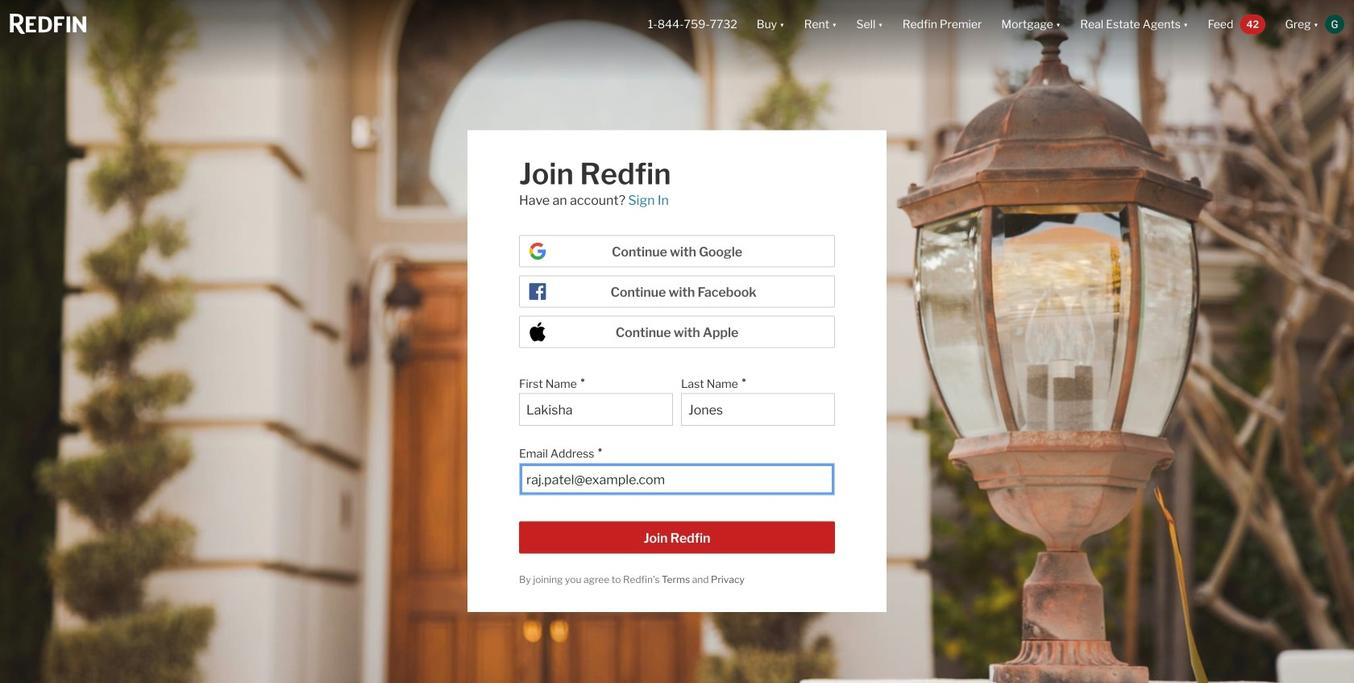 Task type: describe. For each thing, give the bounding box(es) containing it.
Last Name text field
[[689, 402, 828, 418]]

first name. required field. element
[[519, 369, 665, 393]]

last name. required field. element
[[681, 369, 827, 393]]

email address. required field. element
[[519, 439, 827, 463]]



Task type: vqa. For each thing, say whether or not it's contained in the screenshot.
Last Name. Required field. element
yes



Task type: locate. For each thing, give the bounding box(es) containing it.
Email Address text field
[[527, 472, 828, 488]]

First Name text field
[[527, 402, 666, 418]]

user photo image
[[1326, 15, 1345, 34]]



